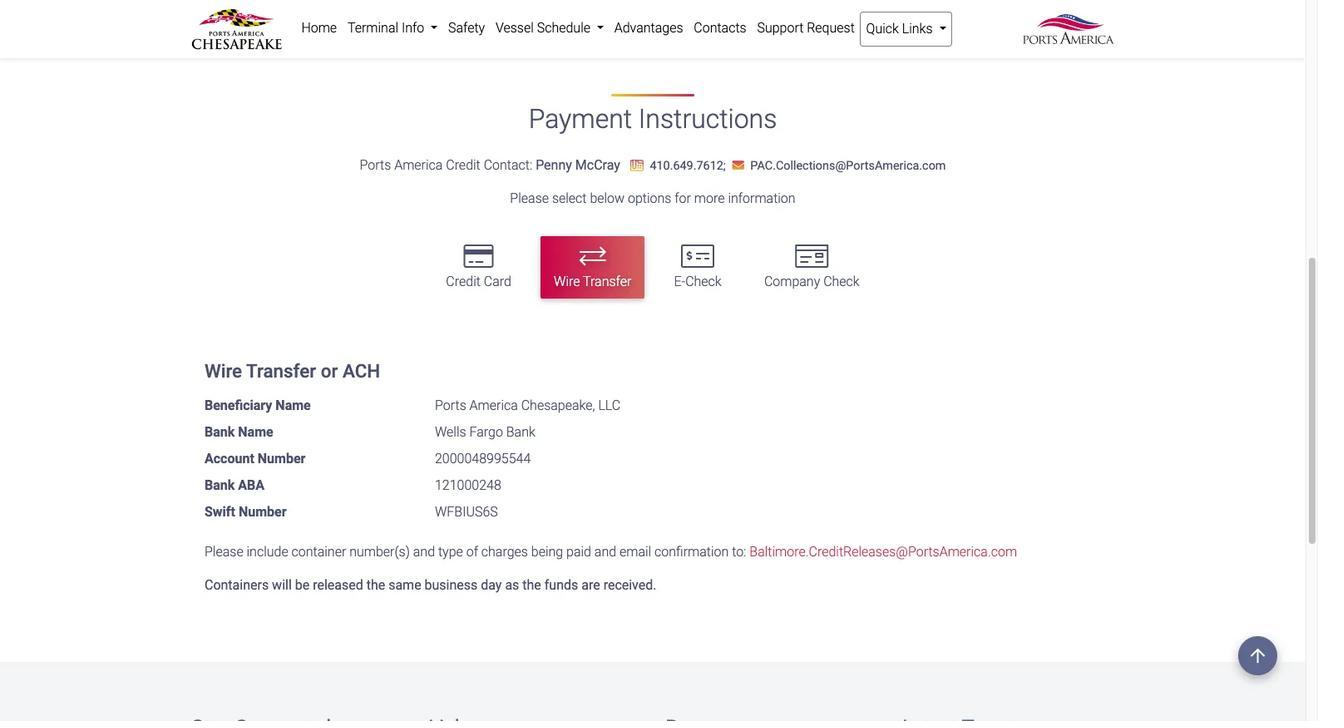 Task type: vqa. For each thing, say whether or not it's contained in the screenshot.
Name for Beneficiary Name
yes



Task type: describe. For each thing, give the bounding box(es) containing it.
to:
[[732, 544, 746, 560]]

below
[[590, 190, 625, 206]]

penny
[[536, 157, 572, 173]]

america for chesapeake,
[[470, 397, 518, 413]]

safety
[[448, 20, 485, 36]]

charges
[[481, 544, 528, 560]]

no
[[297, 14, 312, 30]]

information
[[728, 190, 796, 206]]

guarantees
[[205, 14, 272, 30]]

paid
[[566, 544, 591, 560]]

1 credit from the top
[[446, 157, 481, 173]]

company check
[[764, 274, 860, 290]]

business
[[425, 577, 478, 593]]

request
[[807, 20, 855, 36]]

wfbius6s
[[435, 504, 498, 520]]

0 vertical spatial for
[[607, 14, 623, 30]]

baltimore.creditreleases@portsamerica.com link
[[750, 544, 1017, 560]]

wire transfer
[[554, 274, 631, 290]]

number(s)
[[349, 544, 410, 560]]

schedule
[[537, 20, 590, 36]]

or
[[321, 360, 338, 382]]

funds
[[545, 577, 578, 593]]

please include container number(s) and type of charges being paid and email confirmation to: baltimore.creditreleases@portsamerica.com
[[205, 544, 1017, 560]]

account
[[205, 451, 254, 466]]

same
[[389, 577, 421, 593]]

will for no
[[275, 14, 294, 30]]

mentioned
[[686, 14, 749, 30]]

mccray
[[575, 157, 620, 173]]

name for bank name
[[238, 424, 273, 440]]

check for e-check
[[685, 274, 722, 290]]

2 horizontal spatial the
[[626, 14, 645, 30]]

e-check
[[674, 274, 722, 290]]

ports for ports america chesapeake, llc
[[435, 397, 466, 413]]

please select below options for more information
[[510, 190, 796, 206]]

bank for bank aba
[[205, 477, 235, 493]]

terminal info
[[348, 20, 428, 36]]

e-check link
[[661, 237, 735, 299]]

0 horizontal spatial the
[[366, 577, 385, 593]]

1 vertical spatial for
[[675, 190, 691, 206]]

vessel schedule
[[496, 20, 594, 36]]

ach
[[343, 360, 380, 382]]

are
[[582, 577, 600, 593]]

0 vertical spatial be
[[355, 14, 369, 30]]

quick links
[[866, 21, 936, 37]]

payment instructions
[[529, 103, 777, 135]]

ports america credit contact: penny mccray
[[360, 157, 620, 173]]

0 horizontal spatial be
[[295, 577, 310, 593]]

please for please select below options for more information
[[510, 190, 549, 206]]

0 vertical spatial ports
[[446, 14, 477, 30]]

contact:
[[484, 157, 532, 173]]

released
[[313, 577, 363, 593]]

support request
[[757, 20, 855, 36]]

include
[[247, 544, 288, 560]]

contacts link
[[689, 12, 752, 45]]

select
[[552, 190, 587, 206]]

info
[[402, 20, 424, 36]]

container
[[292, 544, 346, 560]]

aba
[[238, 477, 265, 493]]

email
[[620, 544, 651, 560]]

chesapeake
[[532, 14, 604, 30]]

as
[[505, 577, 519, 593]]

card
[[484, 274, 511, 290]]

terminal
[[348, 20, 398, 36]]

wells
[[435, 424, 466, 440]]

wire transfer link
[[541, 237, 645, 299]]

day
[[481, 577, 502, 593]]

confirmation
[[655, 544, 729, 560]]

wire for wire transfer or ach
[[205, 360, 242, 382]]

tab list containing credit card
[[191, 229, 1114, 307]]

llc
[[598, 397, 621, 413]]

phone office image
[[630, 160, 644, 171]]

chesapeake,
[[521, 397, 595, 413]]

containers
[[205, 577, 269, 593]]

links
[[902, 21, 933, 37]]



Task type: locate. For each thing, give the bounding box(es) containing it.
transfer
[[583, 274, 631, 290], [246, 360, 316, 382]]

check
[[685, 274, 722, 290], [823, 274, 860, 290]]

bank up the swift
[[205, 477, 235, 493]]

0 horizontal spatial check
[[685, 274, 722, 290]]

type
[[438, 544, 463, 560]]

1 vertical spatial transfer
[[246, 360, 316, 382]]

quick
[[866, 21, 899, 37]]

swift number
[[205, 504, 287, 520]]

will down include
[[272, 577, 292, 593]]

guarantees will no longer be accepted by ports america chesapeake for the above mentioned fees.
[[205, 14, 780, 30]]

2 credit from the top
[[446, 274, 481, 290]]

1 horizontal spatial be
[[355, 14, 369, 30]]

longer
[[315, 14, 351, 30]]

1 check from the left
[[685, 274, 722, 290]]

fees.
[[752, 14, 780, 30]]

payment
[[529, 103, 632, 135]]

for
[[607, 14, 623, 30], [675, 190, 691, 206]]

the right as at left bottom
[[523, 577, 541, 593]]

1 vertical spatial wire
[[205, 360, 242, 382]]

ports america chesapeake, llc
[[435, 397, 621, 413]]

instructions
[[639, 103, 777, 135]]

support
[[757, 20, 804, 36]]

terminal info link
[[342, 12, 443, 45]]

credit left contact:
[[446, 157, 481, 173]]

please down contact:
[[510, 190, 549, 206]]

bank up account
[[205, 424, 235, 440]]

baltimore.creditreleases@portsamerica.com
[[750, 544, 1017, 560]]

vessel
[[496, 20, 534, 36]]

envelope image
[[732, 160, 744, 171]]

go to top image
[[1238, 636, 1277, 675]]

will for be
[[272, 577, 292, 593]]

be right longer on the top left of page
[[355, 14, 369, 30]]

1 horizontal spatial the
[[523, 577, 541, 593]]

1 vertical spatial america
[[394, 157, 443, 173]]

bank aba
[[205, 477, 265, 493]]

2 check from the left
[[823, 274, 860, 290]]

credit
[[446, 157, 481, 173], [446, 274, 481, 290]]

and right paid
[[595, 544, 616, 560]]

swift
[[205, 504, 235, 520]]

1 vertical spatial number
[[239, 504, 287, 520]]

2 vertical spatial ports
[[435, 397, 466, 413]]

1 vertical spatial name
[[238, 424, 273, 440]]

will
[[275, 14, 294, 30], [272, 577, 292, 593]]

transfer for wire transfer
[[583, 274, 631, 290]]

1 vertical spatial ports
[[360, 157, 391, 173]]

0 vertical spatial credit
[[446, 157, 481, 173]]

name down wire transfer or ach
[[276, 397, 311, 413]]

wire for wire transfer
[[554, 274, 580, 290]]

1 horizontal spatial for
[[675, 190, 691, 206]]

check inside company check link
[[823, 274, 860, 290]]

0 horizontal spatial transfer
[[246, 360, 316, 382]]

above
[[648, 14, 683, 30]]

0 horizontal spatial and
[[413, 544, 435, 560]]

1 horizontal spatial wire
[[554, 274, 580, 290]]

1 horizontal spatial transfer
[[583, 274, 631, 290]]

1 horizontal spatial and
[[595, 544, 616, 560]]

wire transfer or ach
[[205, 360, 380, 382]]

america for credit
[[394, 157, 443, 173]]

quick links link
[[860, 12, 952, 47]]

410.649.7612;
[[650, 159, 726, 173]]

company
[[764, 274, 820, 290]]

bank name
[[205, 424, 273, 440]]

being
[[531, 544, 563, 560]]

number up aba
[[258, 451, 306, 466]]

0 horizontal spatial wire
[[205, 360, 242, 382]]

0 horizontal spatial for
[[607, 14, 623, 30]]

wells fargo bank
[[435, 424, 535, 440]]

credit card link
[[433, 237, 525, 299]]

ports
[[446, 14, 477, 30], [360, 157, 391, 173], [435, 397, 466, 413]]

0 vertical spatial america
[[481, 14, 529, 30]]

transfer up beneficiary name on the left bottom of the page
[[246, 360, 316, 382]]

more
[[694, 190, 725, 206]]

pac.collections@portsamerica.com link
[[729, 159, 946, 173]]

410.649.7612; link
[[624, 159, 729, 173]]

bank for bank name
[[205, 424, 235, 440]]

0 vertical spatial will
[[275, 14, 294, 30]]

the left same
[[366, 577, 385, 593]]

name for beneficiary name
[[276, 397, 311, 413]]

0 vertical spatial name
[[276, 397, 311, 413]]

1 vertical spatial be
[[295, 577, 310, 593]]

beneficiary
[[205, 397, 272, 413]]

the
[[626, 14, 645, 30], [366, 577, 385, 593], [523, 577, 541, 593]]

1 horizontal spatial name
[[276, 397, 311, 413]]

ports for ports america credit contact: penny mccray
[[360, 157, 391, 173]]

please for please include container number(s) and type of charges being paid and email confirmation to: baltimore.creditreleases@portsamerica.com
[[205, 544, 243, 560]]

wire up beneficiary
[[205, 360, 242, 382]]

0 vertical spatial please
[[510, 190, 549, 206]]

1 vertical spatial will
[[272, 577, 292, 593]]

bank down ports america chesapeake, llc at bottom left
[[506, 424, 535, 440]]

of
[[466, 544, 478, 560]]

received.
[[603, 577, 657, 593]]

1 vertical spatial please
[[205, 544, 243, 560]]

1 horizontal spatial please
[[510, 190, 549, 206]]

company check link
[[751, 237, 873, 299]]

containers will be released the same business day as the funds are received.
[[205, 577, 657, 593]]

by
[[429, 14, 443, 30]]

home link
[[296, 12, 342, 45]]

accepted
[[372, 14, 426, 30]]

number
[[258, 451, 306, 466], [239, 504, 287, 520]]

wire
[[554, 274, 580, 290], [205, 360, 242, 382]]

number for swift number
[[239, 504, 287, 520]]

1 and from the left
[[413, 544, 435, 560]]

safety link
[[443, 12, 490, 45]]

name
[[276, 397, 311, 413], [238, 424, 273, 440]]

121000248
[[435, 477, 501, 493]]

0 horizontal spatial please
[[205, 544, 243, 560]]

be
[[355, 14, 369, 30], [295, 577, 310, 593]]

for right chesapeake
[[607, 14, 623, 30]]

america
[[481, 14, 529, 30], [394, 157, 443, 173], [470, 397, 518, 413]]

options
[[628, 190, 672, 206]]

0 vertical spatial number
[[258, 451, 306, 466]]

0 vertical spatial transfer
[[583, 274, 631, 290]]

number down aba
[[239, 504, 287, 520]]

1 horizontal spatial check
[[823, 274, 860, 290]]

credit card
[[446, 274, 511, 290]]

will left no on the left top
[[275, 14, 294, 30]]

and left type
[[413, 544, 435, 560]]

vessel schedule link
[[490, 12, 609, 45]]

be left released
[[295, 577, 310, 593]]

1 vertical spatial credit
[[446, 274, 481, 290]]

0 vertical spatial wire
[[554, 274, 580, 290]]

advantages
[[614, 20, 683, 36]]

tab list
[[191, 229, 1114, 307]]

0 horizontal spatial name
[[238, 424, 273, 440]]

transfer for wire transfer or ach
[[246, 360, 316, 382]]

beneficiary name
[[205, 397, 311, 413]]

advantages link
[[609, 12, 689, 45]]

pac.collections@portsamerica.com
[[750, 159, 946, 173]]

check for company check
[[823, 274, 860, 290]]

check inside the e-check link
[[685, 274, 722, 290]]

2000048995544
[[435, 451, 531, 466]]

wire right card
[[554, 274, 580, 290]]

home
[[301, 20, 337, 36]]

name up account number at left
[[238, 424, 273, 440]]

for left more
[[675, 190, 691, 206]]

2 vertical spatial america
[[470, 397, 518, 413]]

number for account number
[[258, 451, 306, 466]]

please up containers
[[205, 544, 243, 560]]

credit left card
[[446, 274, 481, 290]]

account number
[[205, 451, 306, 466]]

the left above
[[626, 14, 645, 30]]

e-
[[674, 274, 685, 290]]

2 and from the left
[[595, 544, 616, 560]]

contacts
[[694, 20, 747, 36]]

support request link
[[752, 12, 860, 45]]

transfer left e-
[[583, 274, 631, 290]]



